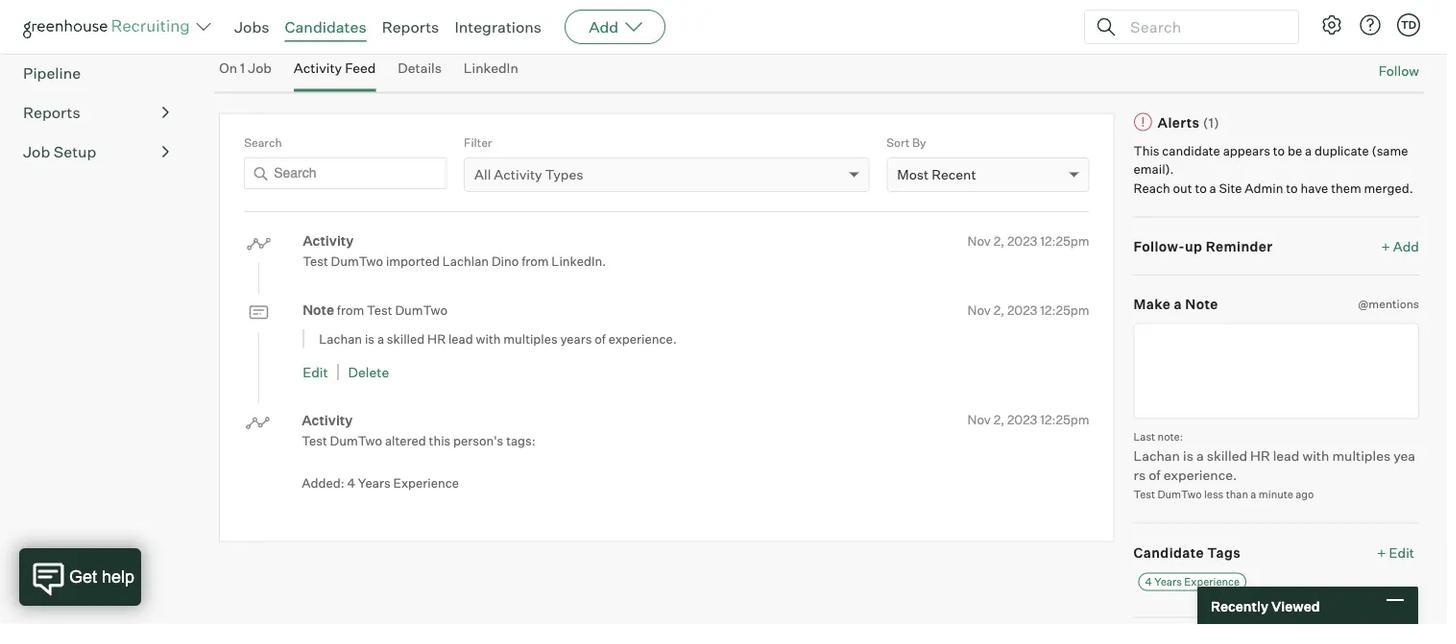Task type: locate. For each thing, give the bounding box(es) containing it.
reports
[[382, 17, 439, 36], [23, 103, 80, 122]]

appears
[[1223, 143, 1271, 158]]

1 horizontal spatial experience
[[1184, 575, 1240, 588]]

with up ago
[[1303, 447, 1330, 464]]

1 horizontal spatial hr
[[1251, 447, 1270, 464]]

tags:
[[506, 433, 536, 448]]

0 vertical spatial years
[[358, 475, 391, 490]]

add inside "popup button"
[[589, 17, 619, 36]]

viewed
[[1272, 598, 1320, 614]]

hr inside last note: lachan is a skilled hr lead with multiples yea rs of experience. test dumtwo               less than a minute               ago
[[1251, 447, 1270, 464]]

1 vertical spatial from
[[337, 303, 364, 318]]

+ edit
[[1377, 544, 1415, 561]]

hr up minute at the bottom right
[[1251, 447, 1270, 464]]

0 vertical spatial with
[[476, 331, 501, 346]]

0 horizontal spatial reports link
[[23, 101, 169, 124]]

candidates up pipeline
[[23, 24, 108, 43]]

1 horizontal spatial with
[[1303, 447, 1330, 464]]

1 vertical spatial nov
[[968, 302, 991, 318]]

reports up details
[[382, 17, 439, 36]]

with inside last note: lachan is a skilled hr lead with multiples yea rs of experience. test dumtwo               less than a minute               ago
[[1303, 447, 1330, 464]]

+ for + edit
[[1377, 544, 1386, 561]]

0 vertical spatial +
[[1382, 238, 1390, 255]]

job left setup
[[23, 142, 50, 162]]

0 horizontal spatial of
[[595, 331, 606, 346]]

test down rs
[[1134, 488, 1155, 501]]

is down note:
[[1183, 447, 1194, 464]]

nov
[[968, 233, 991, 248], [968, 302, 991, 318], [968, 412, 991, 427]]

delete
[[348, 364, 389, 380]]

multiples inside last note: lachan is a skilled hr lead with multiples yea rs of experience. test dumtwo               less than a minute               ago
[[1332, 447, 1391, 464]]

1 vertical spatial 2023
[[1007, 302, 1038, 318]]

0 horizontal spatial with
[[476, 331, 501, 346]]

0 vertical spatial lead
[[448, 331, 473, 346]]

1 vertical spatial experience.
[[1164, 466, 1237, 483]]

dumtwo left less
[[1158, 488, 1202, 501]]

dumtwo
[[331, 254, 383, 269], [395, 303, 448, 318], [330, 433, 382, 448], [1158, 488, 1202, 501]]

1 vertical spatial hr
[[1251, 447, 1270, 464]]

imported
[[386, 254, 440, 269]]

0 horizontal spatial lachan
[[319, 331, 362, 346]]

1 vertical spatial 2,
[[994, 302, 1005, 318]]

0 horizontal spatial 4
[[347, 475, 355, 490]]

site
[[1219, 180, 1242, 196]]

years
[[358, 475, 391, 490], [1155, 575, 1182, 588]]

1 horizontal spatial lachan
[[1134, 447, 1180, 464]]

multiples
[[504, 331, 558, 346], [1332, 447, 1391, 464]]

1 horizontal spatial reports link
[[382, 17, 439, 36]]

make a note
[[1134, 296, 1218, 313]]

0 horizontal spatial skilled
[[387, 331, 425, 346]]

to right out on the top of page
[[1195, 180, 1207, 196]]

2 horizontal spatial to
[[1286, 180, 1298, 196]]

1 horizontal spatial experience.
[[1164, 466, 1237, 483]]

note
[[1185, 296, 1218, 313], [303, 302, 334, 318]]

skilled down note from test dumtwo
[[387, 331, 425, 346]]

1 vertical spatial edit
[[1389, 544, 1415, 561]]

lead up minute at the bottom right
[[1273, 447, 1300, 464]]

2 2023 from the top
[[1007, 302, 1038, 318]]

minute
[[1259, 488, 1294, 501]]

job right 1
[[248, 60, 272, 76]]

activity feed
[[294, 60, 376, 76]]

years
[[560, 331, 592, 346]]

dino
[[492, 254, 519, 269]]

1 horizontal spatial of
[[1149, 466, 1161, 483]]

tags
[[1208, 544, 1241, 561]]

most recent option
[[897, 166, 976, 183]]

lead down lachlan
[[448, 331, 473, 346]]

1 vertical spatial years
[[1155, 575, 1182, 588]]

1 horizontal spatial lead
[[1273, 447, 1300, 464]]

1 vertical spatial job
[[23, 142, 50, 162]]

merged.
[[1364, 180, 1414, 196]]

linkedin link
[[464, 60, 518, 88]]

pipeline link
[[23, 62, 169, 85]]

Search text field
[[1126, 13, 1281, 41], [244, 158, 447, 189]]

activity right all
[[494, 166, 542, 183]]

3 2, from the top
[[994, 412, 1005, 427]]

1 vertical spatial of
[[1149, 466, 1161, 483]]

job setup link
[[23, 140, 169, 163]]

lachan inside last note: lachan is a skilled hr lead with multiples yea rs of experience. test dumtwo               less than a minute               ago
[[1134, 447, 1180, 464]]

from
[[522, 254, 549, 269], [337, 303, 364, 318]]

0 horizontal spatial years
[[358, 475, 391, 490]]

1 vertical spatial with
[[1303, 447, 1330, 464]]

activity
[[294, 60, 342, 76], [494, 166, 542, 183], [303, 233, 354, 249], [302, 412, 353, 428]]

reports link
[[382, 17, 439, 36], [23, 101, 169, 124]]

reports link for the integrations link
[[382, 17, 439, 36]]

0 vertical spatial reports link
[[382, 17, 439, 36]]

to left 'be'
[[1273, 143, 1285, 158]]

linkedin.
[[552, 254, 606, 269]]

+ add link
[[1382, 237, 1419, 256]]

candidate
[[1134, 544, 1204, 561]]

0 vertical spatial 4
[[347, 475, 355, 490]]

candidates link up pipeline link
[[23, 22, 169, 45]]

edit link
[[303, 364, 328, 380]]

1 horizontal spatial search text field
[[1126, 13, 1281, 41]]

1 12:25pm from the top
[[1040, 233, 1090, 248]]

follow-
[[1134, 238, 1185, 255]]

multiples left yea
[[1332, 447, 1391, 464]]

1 vertical spatial nov 2, 2023 12:25pm
[[968, 302, 1090, 318]]

search text field up (1)
[[1126, 13, 1281, 41]]

1 horizontal spatial multiples
[[1332, 447, 1391, 464]]

0 horizontal spatial lead
[[448, 331, 473, 346]]

0 horizontal spatial candidates
[[23, 24, 108, 43]]

td
[[1401, 18, 1417, 31]]

added: 4 years experience
[[302, 475, 459, 490]]

1 horizontal spatial years
[[1155, 575, 1182, 588]]

2 vertical spatial nov
[[968, 412, 991, 427]]

to
[[1273, 143, 1285, 158], [1195, 180, 1207, 196], [1286, 180, 1298, 196]]

0 vertical spatial 2,
[[994, 233, 1005, 248]]

None text field
[[1134, 323, 1419, 419]]

hr down note from test dumtwo
[[427, 331, 446, 346]]

4 down candidate
[[1145, 575, 1152, 588]]

0 vertical spatial search text field
[[1126, 13, 1281, 41]]

test inside note from test dumtwo
[[367, 303, 392, 318]]

most recent
[[897, 166, 976, 183]]

+
[[1382, 238, 1390, 255], [1377, 544, 1386, 561]]

1 horizontal spatial job
[[248, 60, 272, 76]]

2 vertical spatial 2023
[[1007, 412, 1038, 427]]

4 right the added:
[[347, 475, 355, 490]]

experience down test dumtwo altered this person's tags:
[[393, 475, 459, 490]]

details link
[[398, 60, 442, 88]]

years down candidate
[[1155, 575, 1182, 588]]

linkedin
[[464, 60, 518, 76]]

recent
[[932, 166, 976, 183]]

td button
[[1397, 13, 1420, 36]]

note up the edit link
[[303, 302, 334, 318]]

12:25pm
[[1040, 233, 1090, 248], [1040, 302, 1090, 318], [1040, 412, 1090, 427]]

0 vertical spatial from
[[522, 254, 549, 269]]

lachan down last
[[1134, 447, 1180, 464]]

1 horizontal spatial candidates
[[285, 17, 367, 36]]

0 vertical spatial 12:25pm
[[1040, 233, 1090, 248]]

0 horizontal spatial is
[[365, 331, 375, 346]]

reports link up job setup link
[[23, 101, 169, 124]]

on
[[219, 60, 237, 76]]

is
[[365, 331, 375, 346], [1183, 447, 1194, 464]]

0 horizontal spatial candidates link
[[23, 22, 169, 45]]

rs
[[1134, 466, 1146, 483]]

lachan up the edit link
[[319, 331, 362, 346]]

reports link up details
[[382, 17, 439, 36]]

1 vertical spatial +
[[1377, 544, 1386, 561]]

1 horizontal spatial add
[[589, 17, 619, 36]]

lachan
[[319, 331, 362, 346], [1134, 447, 1180, 464]]

experience inside 4 years experience link
[[1184, 575, 1240, 588]]

reports down pipeline
[[23, 103, 80, 122]]

1 horizontal spatial skilled
[[1207, 447, 1248, 464]]

skilled up 'than'
[[1207, 447, 1248, 464]]

of right rs
[[1149, 466, 1161, 483]]

1 horizontal spatial reports
[[382, 17, 439, 36]]

lachlan
[[443, 254, 489, 269]]

of inside last note: lachan is a skilled hr lead with multiples yea rs of experience. test dumtwo               less than a minute               ago
[[1149, 466, 1161, 483]]

0 horizontal spatial experience.
[[609, 331, 677, 346]]

0 vertical spatial nov
[[968, 233, 991, 248]]

3 nov 2, 2023 12:25pm from the top
[[968, 412, 1090, 427]]

@mentions
[[1358, 297, 1419, 311]]

candidates link
[[285, 17, 367, 36], [23, 22, 169, 45]]

1 vertical spatial experience
[[1184, 575, 1240, 588]]

1 vertical spatial lachan
[[1134, 447, 1180, 464]]

candidates link up activity feed
[[285, 17, 367, 36]]

2 vertical spatial 2,
[[994, 412, 1005, 427]]

ago
[[1296, 488, 1314, 501]]

note right the make
[[1185, 296, 1218, 313]]

integrations link
[[455, 17, 542, 36]]

experience. right years
[[609, 331, 677, 346]]

most
[[897, 166, 929, 183]]

1 horizontal spatial 4
[[1145, 575, 1152, 588]]

hr
[[427, 331, 446, 346], [1251, 447, 1270, 464]]

nov 2, 2023 12:25pm
[[968, 233, 1090, 248], [968, 302, 1090, 318], [968, 412, 1090, 427]]

2 vertical spatial nov 2, 2023 12:25pm
[[968, 412, 1090, 427]]

0 vertical spatial 2023
[[1007, 233, 1038, 248]]

search text field down search
[[244, 158, 447, 189]]

1 vertical spatial skilled
[[1207, 447, 1248, 464]]

with down dino
[[476, 331, 501, 346]]

less
[[1204, 488, 1224, 501]]

of right years
[[595, 331, 606, 346]]

+ add
[[1382, 238, 1419, 255]]

dumtwo down imported
[[395, 303, 448, 318]]

candidates
[[285, 17, 367, 36], [23, 24, 108, 43]]

1 vertical spatial lead
[[1273, 447, 1300, 464]]

0 vertical spatial job
[[248, 60, 272, 76]]

0 horizontal spatial from
[[337, 303, 364, 318]]

to left have on the right top of page
[[1286, 180, 1298, 196]]

experience. up less
[[1164, 466, 1237, 483]]

1 horizontal spatial note
[[1185, 296, 1218, 313]]

1 vertical spatial reports link
[[23, 101, 169, 124]]

is down note from test dumtwo
[[365, 331, 375, 346]]

0 vertical spatial experience
[[393, 475, 459, 490]]

2 vertical spatial 12:25pm
[[1040, 412, 1090, 427]]

0 vertical spatial nov 2, 2023 12:25pm
[[968, 233, 1090, 248]]

1 vertical spatial reports
[[23, 103, 80, 122]]

1 vertical spatial is
[[1183, 447, 1194, 464]]

experience down tags
[[1184, 575, 1240, 588]]

from right dino
[[522, 254, 549, 269]]

test down imported
[[367, 303, 392, 318]]

test inside last note: lachan is a skilled hr lead with multiples yea rs of experience. test dumtwo               less than a minute               ago
[[1134, 488, 1155, 501]]

0 horizontal spatial edit
[[303, 364, 328, 380]]

last
[[1134, 430, 1156, 443]]

multiples left years
[[504, 331, 558, 346]]

candidates up activity feed
[[285, 17, 367, 36]]

setup
[[54, 142, 96, 162]]

edit
[[303, 364, 328, 380], [1389, 544, 1415, 561]]

lead
[[448, 331, 473, 346], [1273, 447, 1300, 464]]

add
[[589, 17, 619, 36], [219, 20, 245, 36], [1393, 238, 1419, 255]]

1 vertical spatial multiples
[[1332, 447, 1391, 464]]

from up delete
[[337, 303, 364, 318]]

lachan is a skilled hr lead with multiples years of experience.
[[319, 331, 677, 346]]

1 horizontal spatial is
[[1183, 447, 1194, 464]]

0 horizontal spatial hr
[[427, 331, 446, 346]]

years right the added:
[[358, 475, 391, 490]]

0 vertical spatial hr
[[427, 331, 446, 346]]

+ for + add
[[1382, 238, 1390, 255]]

0 vertical spatial of
[[595, 331, 606, 346]]

of
[[595, 331, 606, 346], [1149, 466, 1161, 483]]

0 horizontal spatial search text field
[[244, 158, 447, 189]]

1 vertical spatial 12:25pm
[[1040, 302, 1090, 318]]

0 horizontal spatial add
[[219, 20, 245, 36]]

0 vertical spatial experience.
[[609, 331, 677, 346]]

3 12:25pm from the top
[[1040, 412, 1090, 427]]

1 horizontal spatial candidates link
[[285, 17, 367, 36]]

2 nov from the top
[[968, 302, 991, 318]]



Task type: describe. For each thing, give the bounding box(es) containing it.
on 1 job link
[[219, 60, 272, 88]]

jobs
[[234, 17, 269, 36]]

alerts (1)
[[1158, 114, 1220, 131]]

0 vertical spatial lachan
[[319, 331, 362, 346]]

recently viewed
[[1211, 598, 1320, 614]]

4 years experience
[[1145, 575, 1240, 588]]

(same
[[1372, 143, 1408, 158]]

up
[[1185, 238, 1203, 255]]

0 horizontal spatial job
[[23, 142, 50, 162]]

search
[[244, 135, 282, 149]]

have
[[1301, 180, 1329, 196]]

3 2023 from the top
[[1007, 412, 1038, 427]]

than
[[1226, 488, 1248, 501]]

duplicate
[[1315, 143, 1369, 158]]

1 nov from the top
[[968, 233, 991, 248]]

0 horizontal spatial experience
[[393, 475, 459, 490]]

follow link
[[1379, 62, 1419, 80]]

1 vertical spatial search text field
[[244, 158, 447, 189]]

note:
[[1158, 430, 1183, 443]]

0 vertical spatial skilled
[[387, 331, 425, 346]]

delete link
[[348, 364, 389, 380]]

follow-up reminder
[[1134, 238, 1273, 255]]

1 2, from the top
[[994, 233, 1005, 248]]

out
[[1173, 180, 1192, 196]]

1 nov 2, 2023 12:25pm from the top
[[968, 233, 1090, 248]]

0 vertical spatial reports
[[382, 17, 439, 36]]

feed
[[345, 60, 376, 76]]

1 2023 from the top
[[1007, 233, 1038, 248]]

activity left feed
[[294, 60, 342, 76]]

recently
[[1211, 598, 1269, 614]]

0 vertical spatial multiples
[[504, 331, 558, 346]]

reminder
[[1206, 238, 1273, 255]]

0 vertical spatial edit
[[303, 364, 328, 380]]

activity up note from test dumtwo
[[303, 233, 354, 249]]

lead inside last note: lachan is a skilled hr lead with multiples yea rs of experience. test dumtwo               less than a minute               ago
[[1273, 447, 1300, 464]]

greenhouse recruiting image
[[23, 15, 196, 38]]

0 vertical spatial is
[[365, 331, 375, 346]]

td button
[[1394, 10, 1424, 40]]

+ edit link
[[1373, 539, 1419, 566]]

3 nov from the top
[[968, 412, 991, 427]]

all
[[475, 166, 491, 183]]

activity down the edit link
[[302, 412, 353, 428]]

headline
[[258, 20, 312, 36]]

dumtwo inside last note: lachan is a skilled hr lead with multiples yea rs of experience. test dumtwo               less than a minute               ago
[[1158, 488, 1202, 501]]

test up the added:
[[302, 433, 327, 448]]

@mentions link
[[1358, 295, 1419, 314]]

added:
[[302, 475, 344, 490]]

altered
[[385, 433, 426, 448]]

jobs link
[[234, 17, 269, 36]]

add a headline
[[219, 20, 312, 36]]

dumtwo up added: 4 years experience
[[330, 433, 382, 448]]

note from test dumtwo
[[303, 302, 448, 318]]

0 horizontal spatial reports
[[23, 103, 80, 122]]

integrations
[[455, 17, 542, 36]]

reports link for job setup link
[[23, 101, 169, 124]]

candidate
[[1162, 143, 1221, 158]]

filter
[[464, 135, 492, 149]]

2 12:25pm from the top
[[1040, 302, 1090, 318]]

last note: lachan is a skilled hr lead with multiples yea rs of experience. test dumtwo               less than a minute               ago
[[1134, 430, 1416, 501]]

1 horizontal spatial to
[[1273, 143, 1285, 158]]

alerts
[[1158, 114, 1200, 131]]

activity feed link
[[294, 60, 376, 88]]

add for add
[[589, 17, 619, 36]]

this
[[1134, 143, 1160, 158]]

this
[[429, 433, 451, 448]]

dumtwo up note from test dumtwo
[[331, 254, 383, 269]]

pipeline
[[23, 64, 81, 83]]

be
[[1288, 143, 1303, 158]]

sort by
[[887, 135, 926, 149]]

details
[[398, 60, 442, 76]]

job setup
[[23, 142, 96, 162]]

(1)
[[1203, 114, 1220, 131]]

configure image
[[1321, 13, 1344, 36]]

add button
[[565, 10, 666, 44]]

on 1 job
[[219, 60, 272, 76]]

is inside last note: lachan is a skilled hr lead with multiples yea rs of experience. test dumtwo               less than a minute               ago
[[1183, 447, 1194, 464]]

from inside note from test dumtwo
[[337, 303, 364, 318]]

email).
[[1134, 161, 1174, 177]]

person's
[[453, 433, 504, 448]]

them
[[1331, 180, 1362, 196]]

yea
[[1394, 447, 1416, 464]]

candidate tags
[[1134, 544, 1241, 561]]

test dumtwo imported lachlan dino from linkedin.
[[303, 254, 606, 269]]

admin
[[1245, 180, 1284, 196]]

skilled inside last note: lachan is a skilled hr lead with multiples yea rs of experience. test dumtwo               less than a minute               ago
[[1207, 447, 1248, 464]]

types
[[545, 166, 583, 183]]

2 nov 2, 2023 12:25pm from the top
[[968, 302, 1090, 318]]

reach
[[1134, 180, 1170, 196]]

test dumtwo altered this person's tags:
[[302, 433, 536, 448]]

1 horizontal spatial from
[[522, 254, 549, 269]]

2 2, from the top
[[994, 302, 1005, 318]]

make
[[1134, 296, 1171, 313]]

by
[[912, 135, 926, 149]]

all activity types
[[475, 166, 583, 183]]

sort
[[887, 135, 910, 149]]

1
[[240, 60, 245, 76]]

test up note from test dumtwo
[[303, 254, 328, 269]]

0 horizontal spatial to
[[1195, 180, 1207, 196]]

add for add a headline
[[219, 20, 245, 36]]

1 horizontal spatial edit
[[1389, 544, 1415, 561]]

4 years experience link
[[1139, 573, 1247, 591]]

this candidate appears to be a duplicate          (same email). reach out to a site admin to have them merged.
[[1134, 143, 1414, 196]]

2 horizontal spatial add
[[1393, 238, 1419, 255]]

experience. inside last note: lachan is a skilled hr lead with multiples yea rs of experience. test dumtwo               less than a minute               ago
[[1164, 466, 1237, 483]]

1 vertical spatial 4
[[1145, 575, 1152, 588]]

0 horizontal spatial note
[[303, 302, 334, 318]]

dumtwo inside note from test dumtwo
[[395, 303, 448, 318]]

follow
[[1379, 63, 1419, 79]]



Task type: vqa. For each thing, say whether or not it's contained in the screenshot.
be
yes



